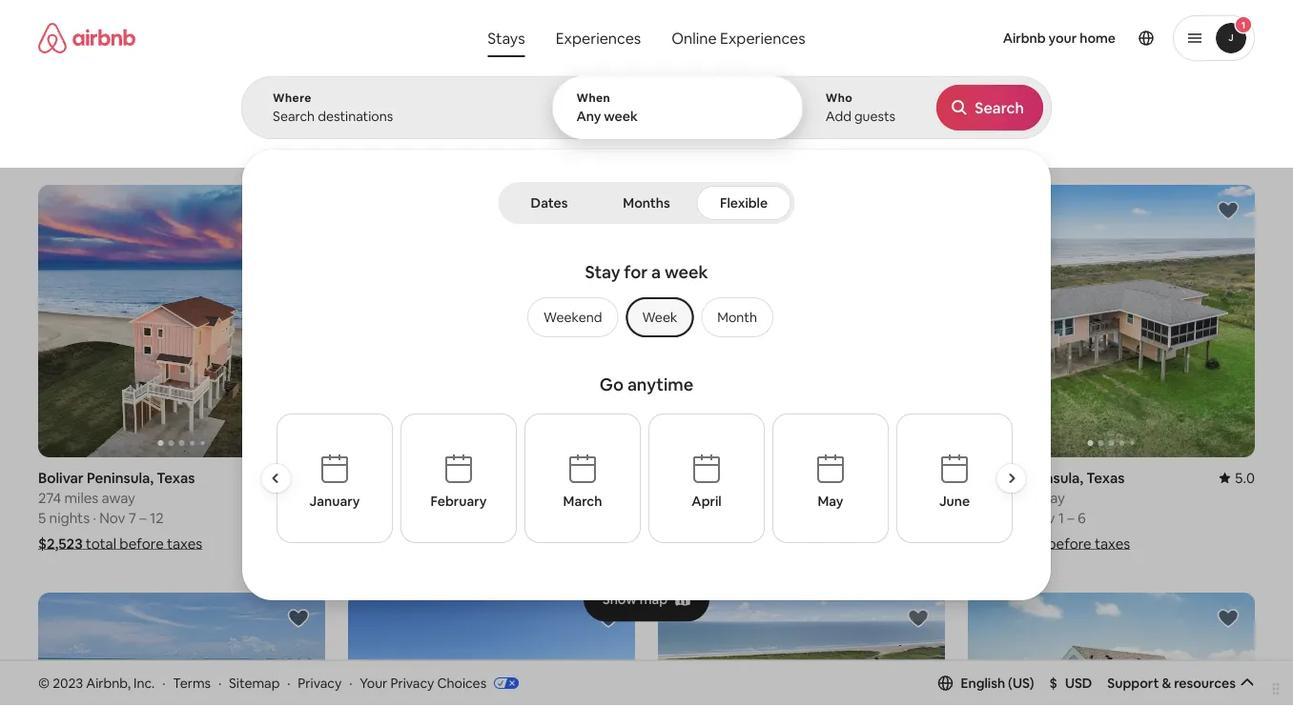 Task type: describe. For each thing, give the bounding box(es) containing it.
before inside galveston, texas 283 miles away 5 nights · nov 12 – 17 $1,708 total before taxes
[[738, 535, 782, 553]]

2 horizontal spatial add to wishlist: bolivar peninsula, texas image
[[1217, 199, 1240, 222]]

your privacy choices link
[[360, 675, 519, 693]]

english
[[961, 675, 1005, 692]]

inc.
[[134, 675, 155, 692]]

off-the-grid
[[537, 141, 603, 156]]

may button
[[772, 414, 888, 544]]

– inside galveston, texas pirates beach 5 nights · nov 1 – 6 $3,766 total before taxes
[[448, 509, 455, 527]]

national parks
[[801, 141, 878, 156]]

stays tab panel
[[241, 76, 1052, 601]]

march button
[[524, 414, 640, 544]]

january button
[[276, 414, 393, 544]]

months button
[[600, 186, 693, 220]]

privacy link
[[298, 675, 342, 692]]

march
[[563, 493, 602, 510]]

(us)
[[1008, 675, 1035, 692]]

bolivar peninsula, texas 274 miles away 5 nights · nov 7 – 12 $2,523 total before taxes
[[38, 469, 202, 553]]

weekend
[[544, 309, 602, 326]]

show map button
[[584, 577, 710, 622]]

skiing
[[464, 141, 496, 156]]

go anytime
[[600, 374, 694, 396]]

total inside galveston, texas 283 miles away 5 nights · nov 12 – 17 $1,708 total before taxes
[[704, 535, 734, 553]]

before inside bolivar peninsula, texas 274 miles away 5 nights · nov 7 – 12 $2,523 total before taxes
[[119, 535, 164, 553]]

5 inside bolivar peninsula, texas 274 miles away 5 nights · nov 7 – 12 $2,523 total before taxes
[[38, 509, 46, 527]]

&
[[1162, 675, 1171, 692]]

2023
[[53, 675, 83, 692]]

miles for $2,523
[[64, 489, 98, 507]]

who
[[826, 91, 853, 105]]

stay for a week group
[[337, 254, 957, 366]]

months
[[623, 195, 670, 212]]

online experiences
[[672, 28, 806, 48]]

show
[[603, 591, 637, 608]]

away inside galveston, texas 283 miles away 5 nights · nov 12 – 17 $1,708 total before taxes
[[723, 489, 757, 507]]

0 horizontal spatial add to wishlist: bolivar peninsula, texas image
[[287, 608, 310, 630]]

tab list inside stays tab panel
[[502, 182, 791, 224]]

resources
[[1174, 675, 1236, 692]]

7
[[129, 509, 136, 527]]

away for $2,523
[[102, 489, 135, 507]]

5.0 for bolivar peninsula, texas 274 miles away 5 nights · nov 7 – 12 $2,523 total before taxes
[[305, 469, 325, 487]]

$2,523
[[38, 535, 83, 553]]

pirates
[[348, 489, 393, 507]]

display total before taxes switch
[[1205, 121, 1239, 144]]

off-
[[537, 141, 559, 156]]

274 for bolivar peninsula, texas 274 miles away 5 nights · nov 7 – 12 $2,523 total before taxes
[[38, 489, 61, 507]]

total inside galveston, texas pirates beach 5 nights · nov 1 – 6 $3,766 total before taxes
[[395, 535, 426, 553]]

june button
[[896, 414, 1012, 544]]

when
[[576, 91, 611, 105]]

show map
[[603, 591, 668, 608]]

home
[[1080, 30, 1116, 47]]

domes
[[377, 141, 415, 156]]

galveston, texas pirates beach 5 nights · nov 1 – 6 $3,766 total before taxes
[[348, 469, 512, 553]]

total inside bolivar peninsula, texas 274 miles away 5 nights · nov 7 – 12 $2,523 total before taxes
[[86, 535, 116, 553]]

5.0 out of 5 average rating image
[[290, 469, 325, 487]]

profile element
[[838, 0, 1255, 76]]

12 inside bolivar peninsula, texas 274 miles away 5 nights · nov 7 – 12 $2,523 total before taxes
[[150, 509, 164, 527]]

terms · sitemap · privacy
[[173, 675, 342, 692]]

the-
[[559, 141, 581, 156]]

4 total from the left
[[1014, 535, 1044, 553]]

grid
[[581, 141, 603, 156]]

– inside bolivar peninsula, texas 274 miles away 5 nights · nov 7 – 12 $2,523 total before taxes
[[139, 509, 147, 527]]

12 inside galveston, texas 283 miles away 5 nights · nov 12 – 17 $1,708 total before taxes
[[748, 509, 762, 527]]

countryside
[[272, 141, 339, 156]]

· inside galveston, texas pirates beach 5 nights · nov 1 – 6 $3,766 total before taxes
[[403, 509, 406, 527]]

taxes inside galveston, texas 283 miles away 5 nights · nov 12 – 17 $1,708 total before taxes
[[785, 535, 820, 553]]

nov inside bolivar peninsula, texas 274 miles away 5 nights · nov 7 – 12 $2,523 total before taxes
[[99, 509, 125, 527]]

terms
[[173, 675, 211, 692]]

peninsula, for $2,523
[[87, 469, 154, 487]]

· inside galveston, texas 283 miles away 5 nights · nov 12 – 17 $1,708 total before taxes
[[713, 509, 716, 527]]

$2,168
[[968, 535, 1011, 553]]

your privacy choices
[[360, 675, 487, 692]]

1 button
[[1173, 15, 1255, 61]]

national
[[801, 141, 846, 156]]

airbnb your home link
[[992, 18, 1127, 58]]

17
[[776, 509, 790, 527]]

dates button
[[502, 186, 597, 220]]

parks
[[849, 141, 878, 156]]

bolivar for bolivar peninsula, texas 274 miles away
[[968, 469, 1014, 487]]

$2,168 total before taxes
[[968, 535, 1130, 553]]

4.82 out of 5 average rating image
[[901, 469, 945, 487]]

1 horizontal spatial add to wishlist: bolivar peninsula, texas image
[[907, 608, 930, 630]]

peninsula, for $2,168
[[1017, 469, 1084, 487]]

play
[[733, 141, 755, 156]]

5.0 out of 5 average rating image
[[1220, 469, 1255, 487]]

any
[[576, 108, 601, 125]]

4.82
[[916, 469, 945, 487]]

© 2023 airbnb, inc. ·
[[38, 675, 165, 692]]

4 taxes from the left
[[1095, 535, 1130, 553]]

english (us) button
[[938, 675, 1035, 692]]

choices
[[437, 675, 487, 692]]

stay for a week
[[585, 261, 708, 284]]

week inside when any week
[[604, 108, 638, 125]]

your
[[1049, 30, 1077, 47]]

– inside galveston, texas 283 miles away 5 nights · nov 12 – 17 $1,708 total before taxes
[[766, 509, 773, 527]]

stays
[[488, 28, 525, 48]]

nov 1 – 6
[[1029, 509, 1086, 527]]

5 inside galveston, texas 283 miles away 5 nights · nov 12 – 17 $1,708 total before taxes
[[658, 509, 666, 527]]

4.82 out of 5 average rating image
[[591, 469, 635, 487]]

Where field
[[273, 108, 522, 125]]

your
[[360, 675, 388, 692]]

stay
[[585, 261, 621, 284]]

guests
[[855, 108, 896, 125]]

where
[[273, 91, 312, 105]]

usd
[[1065, 675, 1092, 692]]

online
[[672, 28, 717, 48]]

terms link
[[173, 675, 211, 692]]

experiences inside button
[[556, 28, 641, 48]]

beach
[[396, 489, 436, 507]]

go
[[600, 374, 624, 396]]

go anytime group
[[261, 366, 1034, 576]]

group containing off-the-grid
[[38, 95, 928, 170]]



Task type: locate. For each thing, give the bounding box(es) containing it.
1 taxes from the left
[[167, 535, 202, 553]]

1 galveston, from the left
[[348, 469, 420, 487]]

1 274 from the left
[[38, 489, 61, 507]]

texas inside bolivar peninsula, texas 274 miles away 5 nights · nov 7 – 12 $2,523 total before taxes
[[157, 469, 195, 487]]

flexible
[[720, 195, 768, 212]]

support & resources
[[1108, 675, 1236, 692]]

1 5 from the left
[[38, 509, 46, 527]]

bolivar for bolivar peninsula, texas 274 miles away 5 nights · nov 7 – 12 $2,523 total before taxes
[[38, 469, 84, 487]]

3 miles from the left
[[994, 489, 1028, 507]]

2 horizontal spatial miles
[[994, 489, 1028, 507]]

miles up $2,523
[[64, 489, 98, 507]]

away inside bolivar peninsula, texas 274 miles away
[[1032, 489, 1065, 507]]

$ usd
[[1050, 675, 1092, 692]]

274 for bolivar peninsula, texas 274 miles away
[[968, 489, 991, 507]]

1 before from the left
[[119, 535, 164, 553]]

2 before from the left
[[429, 535, 474, 553]]

taxes inside galveston, texas pirates beach 5 nights · nov 1 – 6 $3,766 total before taxes
[[477, 535, 512, 553]]

airbnb
[[1003, 30, 1046, 47]]

1 horizontal spatial galveston,
[[658, 469, 730, 487]]

1 horizontal spatial bolivar
[[968, 469, 1014, 487]]

1 horizontal spatial peninsula,
[[1017, 469, 1084, 487]]

total right $2,523
[[86, 535, 116, 553]]

airbnb your home
[[1003, 30, 1116, 47]]

vineyards
[[633, 141, 687, 156]]

1 – from the left
[[139, 509, 147, 527]]

week
[[604, 108, 638, 125], [665, 261, 708, 284]]

· inside bolivar peninsula, texas 274 miles away 5 nights · nov 7 – 12 $2,523 total before taxes
[[93, 509, 96, 527]]

1 total from the left
[[86, 535, 116, 553]]

12 right 7
[[150, 509, 164, 527]]

5 nights
[[968, 509, 1020, 527]]

experiences
[[556, 28, 641, 48], [720, 28, 806, 48]]

privacy
[[298, 675, 342, 692], [391, 675, 434, 692]]

283
[[658, 489, 683, 507]]

texas
[[157, 469, 195, 487], [423, 469, 462, 487], [733, 469, 772, 487], [1087, 469, 1125, 487]]

experiences button
[[540, 19, 656, 57]]

nights up $2,523
[[49, 509, 90, 527]]

2 horizontal spatial away
[[1032, 489, 1065, 507]]

nov inside galveston, texas pirates beach 5 nights · nov 1 – 6 $3,766 total before taxes
[[409, 509, 435, 527]]

april button
[[648, 414, 764, 544]]

©
[[38, 675, 50, 692]]

3 – from the left
[[766, 509, 773, 527]]

for
[[624, 261, 648, 284]]

before down february
[[429, 535, 474, 553]]

total right $3,766
[[395, 535, 426, 553]]

dates
[[531, 195, 568, 212]]

1 miles from the left
[[64, 489, 98, 507]]

12 left '17'
[[748, 509, 762, 527]]

0 horizontal spatial 12
[[150, 509, 164, 527]]

1 bolivar from the left
[[38, 469, 84, 487]]

nov left '17'
[[719, 509, 745, 527]]

274 up $2,523
[[38, 489, 61, 507]]

peninsula,
[[87, 469, 154, 487], [1017, 469, 1084, 487]]

2 miles from the left
[[686, 489, 720, 507]]

1 texas from the left
[[157, 469, 195, 487]]

miles right 283
[[686, 489, 720, 507]]

1 nights from the left
[[49, 509, 90, 527]]

1 horizontal spatial week
[[665, 261, 708, 284]]

4 – from the left
[[1068, 509, 1075, 527]]

5 down 283
[[658, 509, 666, 527]]

miles
[[64, 489, 98, 507], [686, 489, 720, 507], [994, 489, 1028, 507]]

1 nov from the left
[[99, 509, 125, 527]]

6
[[458, 509, 466, 527], [1078, 509, 1086, 527]]

away inside bolivar peninsula, texas 274 miles away 5 nights · nov 7 – 12 $2,523 total before taxes
[[102, 489, 135, 507]]

bolivar
[[38, 469, 84, 487], [968, 469, 1014, 487]]

nights up '$2,168'
[[979, 509, 1020, 527]]

february button
[[400, 414, 516, 544]]

experiences inside online experiences link
[[720, 28, 806, 48]]

support & resources button
[[1108, 675, 1255, 692]]

online experiences link
[[656, 19, 821, 57]]

274 inside bolivar peninsula, texas 274 miles away 5 nights · nov 7 – 12 $2,523 total before taxes
[[38, 489, 61, 507]]

bolivar inside bolivar peninsula, texas 274 miles away
[[968, 469, 1014, 487]]

april
[[691, 493, 721, 510]]

2 12 from the left
[[748, 509, 762, 527]]

2 5 from the left
[[348, 509, 356, 527]]

1 horizontal spatial 1
[[1058, 509, 1064, 527]]

group
[[38, 95, 928, 170], [38, 185, 325, 458], [348, 185, 635, 458], [658, 185, 945, 458], [968, 185, 1255, 458], [520, 298, 773, 338], [38, 593, 325, 707], [348, 593, 635, 707], [658, 593, 945, 707], [968, 593, 1255, 707]]

galveston, inside galveston, texas pirates beach 5 nights · nov 1 – 6 $3,766 total before taxes
[[348, 469, 420, 487]]

experiences up the when
[[556, 28, 641, 48]]

2 bolivar from the left
[[968, 469, 1014, 487]]

taxes
[[167, 535, 202, 553], [477, 535, 512, 553], [785, 535, 820, 553], [1095, 535, 1130, 553]]

before down '17'
[[738, 535, 782, 553]]

week right any
[[604, 108, 638, 125]]

may
[[817, 493, 843, 510]]

1 6 from the left
[[458, 509, 466, 527]]

3 nov from the left
[[719, 509, 745, 527]]

stays button
[[472, 19, 540, 57]]

2 nov from the left
[[409, 509, 435, 527]]

5 up '$2,168'
[[968, 509, 976, 527]]

nights inside galveston, texas 283 miles away 5 nights · nov 12 – 17 $1,708 total before taxes
[[669, 509, 710, 527]]

1 away from the left
[[102, 489, 135, 507]]

1 horizontal spatial 12
[[748, 509, 762, 527]]

miles inside bolivar peninsula, texas 274 miles away 5 nights · nov 7 – 12 $2,523 total before taxes
[[64, 489, 98, 507]]

total
[[86, 535, 116, 553], [395, 535, 426, 553], [704, 535, 734, 553], [1014, 535, 1044, 553]]

2 horizontal spatial 1
[[1242, 19, 1246, 31]]

5
[[38, 509, 46, 527], [348, 509, 356, 527], [658, 509, 666, 527], [968, 509, 976, 527]]

total right $1,708
[[704, 535, 734, 553]]

away
[[102, 489, 135, 507], [723, 489, 757, 507], [1032, 489, 1065, 507]]

what can we help you find? tab list
[[472, 19, 656, 57]]

1 privacy from the left
[[298, 675, 342, 692]]

1 12 from the left
[[150, 509, 164, 527]]

english (us)
[[961, 675, 1035, 692]]

nights
[[49, 509, 90, 527], [359, 509, 400, 527], [669, 509, 710, 527], [979, 509, 1020, 527]]

nov down beach
[[409, 509, 435, 527]]

miles inside bolivar peninsula, texas 274 miles away
[[994, 489, 1028, 507]]

5.0
[[305, 469, 325, 487], [1235, 469, 1255, 487]]

away for $2,168
[[1032, 489, 1065, 507]]

nights inside galveston, texas pirates beach 5 nights · nov 1 – 6 $3,766 total before taxes
[[359, 509, 400, 527]]

february
[[430, 493, 486, 510]]

tab list containing dates
[[502, 182, 791, 224]]

2 nights from the left
[[359, 509, 400, 527]]

0 horizontal spatial experiences
[[556, 28, 641, 48]]

galveston, for 283
[[658, 469, 730, 487]]

week inside stay for a week group
[[665, 261, 708, 284]]

galveston, texas 283 miles away 5 nights · nov 12 – 17 $1,708 total before taxes
[[658, 469, 820, 553]]

3 nights from the left
[[669, 509, 710, 527]]

0 horizontal spatial bolivar
[[38, 469, 84, 487]]

274 up 5 nights
[[968, 489, 991, 507]]

3 texas from the left
[[733, 469, 772, 487]]

2 – from the left
[[448, 509, 455, 527]]

galveston, for pirates
[[348, 469, 420, 487]]

3 away from the left
[[1032, 489, 1065, 507]]

274 inside bolivar peninsula, texas 274 miles away
[[968, 489, 991, 507]]

add
[[826, 108, 852, 125]]

0 horizontal spatial 5.0
[[305, 469, 325, 487]]

None search field
[[241, 0, 1052, 601]]

airbnb,
[[86, 675, 131, 692]]

texas inside bolivar peninsula, texas 274 miles away
[[1087, 469, 1125, 487]]

miles inside galveston, texas 283 miles away 5 nights · nov 12 – 17 $1,708 total before taxes
[[686, 489, 720, 507]]

0 vertical spatial week
[[604, 108, 638, 125]]

2 6 from the left
[[1078, 509, 1086, 527]]

1
[[1242, 19, 1246, 31], [439, 509, 444, 527], [1058, 509, 1064, 527]]

privacy right your
[[391, 675, 434, 692]]

peninsula, up 7
[[87, 469, 154, 487]]

map
[[640, 591, 668, 608]]

texas inside galveston, texas pirates beach 5 nights · nov 1 – 6 $3,766 total before taxes
[[423, 469, 462, 487]]

1 horizontal spatial 6
[[1078, 509, 1086, 527]]

1 horizontal spatial miles
[[686, 489, 720, 507]]

privacy left your
[[298, 675, 342, 692]]

3 before from the left
[[738, 535, 782, 553]]

0 horizontal spatial privacy
[[298, 675, 342, 692]]

2 5.0 from the left
[[1235, 469, 1255, 487]]

nights down the pirates
[[359, 509, 400, 527]]

before down 7
[[119, 535, 164, 553]]

who add guests
[[826, 91, 896, 125]]

before inside galveston, texas pirates beach 5 nights · nov 1 – 6 $3,766 total before taxes
[[429, 535, 474, 553]]

galveston,
[[348, 469, 420, 487], [658, 469, 730, 487]]

4 before from the left
[[1048, 535, 1092, 553]]

nov
[[99, 509, 125, 527], [409, 509, 435, 527], [719, 509, 745, 527], [1029, 509, 1055, 527]]

miles for $2,168
[[994, 489, 1028, 507]]

$3,766
[[348, 535, 392, 553]]

1 inside galveston, texas pirates beach 5 nights · nov 1 – 6 $3,766 total before taxes
[[439, 509, 444, 527]]

nights inside bolivar peninsula, texas 274 miles away 5 nights · nov 7 – 12 $2,523 total before taxes
[[49, 509, 90, 527]]

1 vertical spatial week
[[665, 261, 708, 284]]

2 taxes from the left
[[477, 535, 512, 553]]

group inside stay for a week group
[[520, 298, 773, 338]]

week right a
[[665, 261, 708, 284]]

sitemap
[[229, 675, 280, 692]]

2 privacy from the left
[[391, 675, 434, 692]]

away up 7
[[102, 489, 135, 507]]

0 horizontal spatial galveston,
[[348, 469, 420, 487]]

add to wishlist: freeport, texas image
[[597, 608, 620, 630]]

·
[[93, 509, 96, 527], [403, 509, 406, 527], [713, 509, 716, 527], [162, 675, 165, 692], [218, 675, 222, 692], [287, 675, 290, 692], [349, 675, 352, 692]]

add to wishlist: galveston, texas image
[[1217, 608, 1240, 630]]

peninsula, inside bolivar peninsula, texas 274 miles away
[[1017, 469, 1084, 487]]

2 total from the left
[[395, 535, 426, 553]]

galveston, up april
[[658, 469, 730, 487]]

–
[[139, 509, 147, 527], [448, 509, 455, 527], [766, 509, 773, 527], [1068, 509, 1075, 527]]

1 horizontal spatial away
[[723, 489, 757, 507]]

0 horizontal spatial 1
[[439, 509, 444, 527]]

support
[[1108, 675, 1159, 692]]

2 texas from the left
[[423, 469, 462, 487]]

1 5.0 from the left
[[305, 469, 325, 487]]

1 experiences from the left
[[556, 28, 641, 48]]

3 5 from the left
[[658, 509, 666, 527]]

when any week
[[576, 91, 638, 125]]

texas inside galveston, texas 283 miles away 5 nights · nov 12 – 17 $1,708 total before taxes
[[733, 469, 772, 487]]

1 horizontal spatial 274
[[968, 489, 991, 507]]

0 horizontal spatial week
[[604, 108, 638, 125]]

nov left 7
[[99, 509, 125, 527]]

2 galveston, from the left
[[658, 469, 730, 487]]

2 away from the left
[[723, 489, 757, 507]]

6 inside galveston, texas pirates beach 5 nights · nov 1 – 6 $3,766 total before taxes
[[458, 509, 466, 527]]

2 274 from the left
[[968, 489, 991, 507]]

2 experiences from the left
[[720, 28, 806, 48]]

0 horizontal spatial 274
[[38, 489, 61, 507]]

5 inside galveston, texas pirates beach 5 nights · nov 1 – 6 $3,766 total before taxes
[[348, 509, 356, 527]]

bolivar inside bolivar peninsula, texas 274 miles away 5 nights · nov 7 – 12 $2,523 total before taxes
[[38, 469, 84, 487]]

a
[[652, 261, 661, 284]]

1 horizontal spatial 5.0
[[1235, 469, 1255, 487]]

nov inside galveston, texas 283 miles away 5 nights · nov 12 – 17 $1,708 total before taxes
[[719, 509, 745, 527]]

1 inside dropdown button
[[1242, 19, 1246, 31]]

miles up 5 nights
[[994, 489, 1028, 507]]

bolivar peninsula, texas 274 miles away
[[968, 469, 1125, 507]]

anytime
[[628, 374, 694, 396]]

$
[[1050, 675, 1058, 692]]

galveston, inside galveston, texas 283 miles away 5 nights · nov 12 – 17 $1,708 total before taxes
[[658, 469, 730, 487]]

4 nov from the left
[[1029, 509, 1055, 527]]

peninsula, inside bolivar peninsula, texas 274 miles away 5 nights · nov 7 – 12 $2,523 total before taxes
[[87, 469, 154, 487]]

1 horizontal spatial privacy
[[391, 675, 434, 692]]

tab list
[[502, 182, 791, 224]]

4 nights from the left
[[979, 509, 1020, 527]]

0 horizontal spatial 6
[[458, 509, 466, 527]]

5 down the pirates
[[348, 509, 356, 527]]

taxes inside bolivar peninsula, texas 274 miles away 5 nights · nov 7 – 12 $2,523 total before taxes
[[167, 535, 202, 553]]

group containing weekend
[[520, 298, 773, 338]]

peninsula, up nov 1 – 6
[[1017, 469, 1084, 487]]

nights up $1,708
[[669, 509, 710, 527]]

away up nov 1 – 6
[[1032, 489, 1065, 507]]

total down nov 1 – 6
[[1014, 535, 1044, 553]]

12
[[150, 509, 164, 527], [748, 509, 762, 527]]

5 up $2,523
[[38, 509, 46, 527]]

0 horizontal spatial away
[[102, 489, 135, 507]]

january
[[309, 493, 359, 510]]

0 horizontal spatial peninsula,
[[87, 469, 154, 487]]

4 5 from the left
[[968, 509, 976, 527]]

add to wishlist: bolivar peninsula, texas image
[[1217, 199, 1240, 222], [287, 608, 310, 630], [907, 608, 930, 630]]

bolivar up $2,523
[[38, 469, 84, 487]]

none search field containing stay for a week
[[241, 0, 1052, 601]]

274
[[38, 489, 61, 507], [968, 489, 991, 507]]

flexible button
[[697, 186, 791, 220]]

2 peninsula, from the left
[[1017, 469, 1084, 487]]

3 taxes from the left
[[785, 535, 820, 553]]

week
[[642, 309, 678, 326]]

3 total from the left
[[704, 535, 734, 553]]

1 peninsula, from the left
[[87, 469, 154, 487]]

june
[[939, 493, 970, 510]]

1 horizontal spatial experiences
[[720, 28, 806, 48]]

away right april
[[723, 489, 757, 507]]

4 texas from the left
[[1087, 469, 1125, 487]]

0 horizontal spatial miles
[[64, 489, 98, 507]]

before down nov 1 – 6
[[1048, 535, 1092, 553]]

5.0 for bolivar peninsula, texas 274 miles away
[[1235, 469, 1255, 487]]

nov up $2,168 total before taxes
[[1029, 509, 1055, 527]]

bolivar up 5 nights
[[968, 469, 1014, 487]]

experiences right "online"
[[720, 28, 806, 48]]

galveston, up the pirates
[[348, 469, 420, 487]]



Task type: vqa. For each thing, say whether or not it's contained in the screenshot.
peninsula, inside the BOLIVAR PENINSULA, TEXAS 274 MILES AWAY
yes



